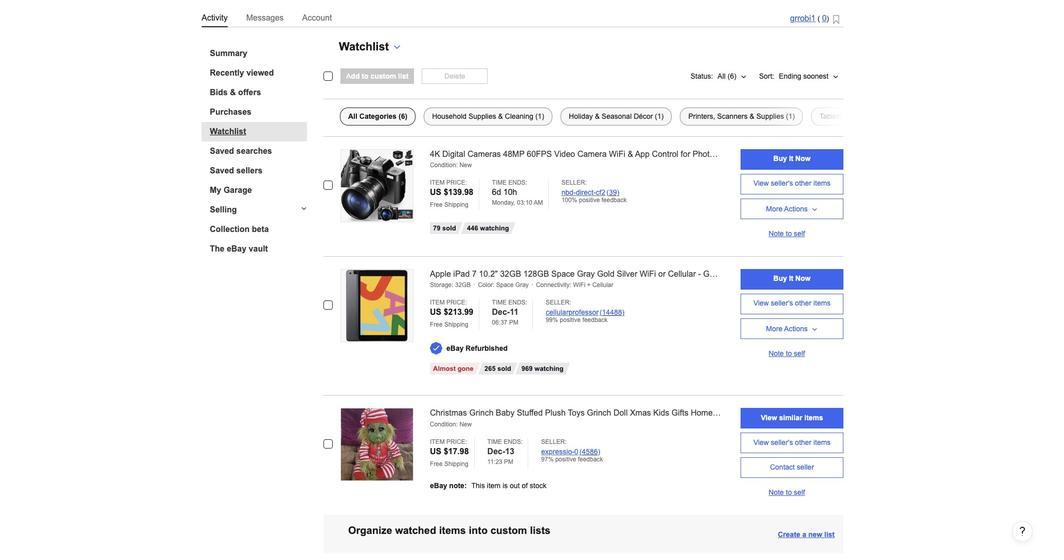 Task type: describe. For each thing, give the bounding box(es) containing it.
custom inside region
[[491, 525, 527, 536]]

gifts
[[672, 409, 689, 418]]

it for 4k digital cameras 48mp 60fps video camera wifi & app control for photography
[[789, 154, 794, 163]]

now for 4k digital cameras 48mp 60fps video camera wifi & app control for photography
[[796, 154, 811, 163]]

messages
[[246, 13, 284, 22]]

organize watched items into custom lists
[[348, 525, 551, 536]]

us for us $213.99
[[430, 308, 442, 317]]

view seller's other items for christmas grinch baby stuffed plush toys grinch doll xmas kids gifts home decor
[[754, 438, 831, 447]]

organize
[[348, 525, 392, 536]]

kids
[[654, 409, 670, 418]]

custom inside button
[[371, 72, 396, 80]]

time for 13
[[488, 438, 502, 446]]

nbd-direct-cf2 link
[[562, 189, 606, 197]]

apple ipad 7 10.2" 32gb 128gb space gray gold silver wifi or cellular - good image
[[346, 269, 408, 341]]

view for christmas grinch baby stuffed plush toys grinch doll xmas kids gifts home decor
[[754, 438, 769, 447]]

control
[[652, 149, 679, 158]]

new for digital
[[460, 162, 472, 169]]

offers
[[238, 88, 261, 96]]

sold for 79 sold
[[443, 225, 456, 232]]

contact seller
[[770, 463, 815, 471]]

contact seller button
[[741, 458, 844, 478]]

0 horizontal spatial space
[[496, 282, 514, 289]]

free for us $213.99
[[430, 321, 443, 328]]

price: for $17.98
[[447, 438, 467, 446]]

to inside button
[[362, 72, 369, 80]]

bids & offers
[[210, 88, 261, 96]]

delete
[[445, 72, 466, 80]]

this
[[472, 482, 485, 490]]

ebay note: this item is out of stock
[[430, 482, 547, 490]]

4k
[[430, 149, 440, 158]]

photography
[[693, 149, 740, 158]]

item
[[487, 482, 501, 490]]

shipping for $213.99
[[445, 321, 469, 328]]

more actions for 4k digital cameras 48mp 60fps video camera wifi & app control for photography
[[767, 205, 808, 213]]

time ends: dec-11 06:37 pm
[[492, 299, 528, 326]]

add
[[346, 72, 360, 80]]

446 watching
[[467, 225, 509, 232]]

christmas
[[430, 409, 467, 418]]

help, opens dialogs image
[[1018, 526, 1028, 537]]

the
[[210, 244, 225, 253]]

recently viewed link
[[210, 68, 307, 77]]

265 sold
[[485, 365, 511, 373]]

0 horizontal spatial cellular
[[593, 282, 614, 289]]

garage
[[224, 186, 252, 194]]

actions for 4k digital cameras 48mp 60fps video camera wifi & app control for photography
[[785, 205, 808, 213]]

status:
[[691, 72, 713, 80]]

feedback inside seller: expressio-0 (4586) 97% positive feedback
[[578, 456, 603, 463]]

purchases
[[210, 107, 252, 116]]

0 horizontal spatial 32gb
[[455, 282, 471, 289]]

11
[[510, 308, 519, 317]]

recently viewed
[[210, 68, 274, 77]]

pm for 11
[[509, 319, 519, 326]]

is
[[503, 482, 508, 490]]

time ends: 6d 10h monday, 03:10 am
[[492, 179, 543, 207]]

self for photography
[[794, 229, 806, 237]]

0 horizontal spatial watchlist
[[210, 127, 246, 136]]

item price: us $139.98 free shipping
[[430, 179, 474, 209]]

the ebay vault link
[[210, 244, 307, 253]]

0 vertical spatial cellular
[[668, 269, 696, 278]]

cellularprofessor
[[546, 308, 599, 317]]

& inside 4k digital cameras 48mp 60fps video camera wifi & app control for photography condition: new
[[628, 149, 634, 158]]

list for create a new list
[[825, 531, 835, 539]]

doll
[[614, 409, 628, 418]]

pm for 13
[[504, 459, 514, 466]]

item price: us $17.98 free shipping
[[430, 438, 469, 468]]

more for apple ipad 7 10.2" 32gb 128gb space gray gold silver wifi or cellular - good
[[767, 324, 783, 333]]

seller: for toys
[[542, 438, 567, 446]]

seller: for video
[[562, 179, 587, 186]]

silver
[[617, 269, 638, 278]]

positive inside seller: expressio-0 (4586) 97% positive feedback
[[556, 456, 577, 463]]

vault
[[249, 244, 268, 253]]

items for christmas grinch baby stuffed plush toys grinch doll xmas kids gifts home decor
[[814, 438, 831, 447]]

2 horizontal spatial wifi
[[640, 269, 656, 278]]

almost
[[433, 365, 456, 373]]

app
[[635, 149, 650, 158]]

apple
[[430, 269, 451, 278]]

view seller's other items for 4k digital cameras 48mp 60fps video camera wifi & app control for photography
[[754, 179, 831, 187]]

christmas grinch baby stuffed plush toys grinch doll xmas kids gifts home decor image
[[341, 409, 413, 481]]

delete button
[[422, 68, 488, 84]]

buy it now for apple ipad 7 10.2" 32gb 128gb space gray gold silver wifi or cellular - good
[[774, 274, 811, 283]]

now for apple ipad 7 10.2" 32gb 128gb space gray gold silver wifi or cellular - good
[[796, 274, 811, 283]]

60fps
[[527, 149, 552, 158]]

note for decor
[[769, 489, 784, 497]]

bids & offers link
[[210, 88, 307, 97]]

positive inside seller: nbd-direct-cf2 (39) 100% positive feedback
[[579, 197, 600, 204]]

for
[[681, 149, 691, 158]]

us for us $139.98
[[430, 188, 442, 197]]

gone
[[458, 365, 474, 373]]

$17.98
[[444, 447, 469, 456]]

beta
[[252, 225, 269, 233]]

03:10
[[517, 199, 533, 207]]

6d
[[492, 188, 501, 197]]

watchlist link
[[210, 127, 307, 136]]

more actions button
[[741, 318, 844, 339]]

shipping for $139.98
[[445, 201, 469, 209]]

10h
[[504, 188, 517, 197]]

price: for $213.99
[[447, 299, 467, 306]]

seller: nbd-direct-cf2 (39) 100% positive feedback
[[562, 179, 627, 204]]

dec- for 11
[[492, 308, 510, 317]]

view similar items button
[[741, 408, 844, 429]]

storage
[[430, 282, 452, 289]]

more actions for apple ipad 7 10.2" 32gb 128gb space gray gold silver wifi or cellular - good
[[767, 324, 808, 333]]

free for us $139.98
[[430, 201, 443, 209]]

-
[[699, 269, 701, 278]]

79 sold
[[433, 225, 456, 232]]

item for $139.98
[[430, 179, 445, 186]]

dec- for 13
[[488, 447, 506, 456]]

self for decor
[[794, 489, 806, 497]]

11:23
[[488, 459, 503, 466]]

selling button
[[202, 205, 307, 214]]

ebay for ebay note: this item is out of stock
[[430, 482, 447, 490]]

it for apple ipad 7 10.2" 32gb 128gb space gray gold silver wifi or cellular - good
[[789, 274, 794, 283]]

1 grinch from the left
[[470, 409, 494, 418]]

other for christmas grinch baby stuffed plush toys grinch doll xmas kids gifts home decor
[[796, 438, 812, 447]]

saved for saved sellers
[[210, 166, 234, 175]]

0 vertical spatial ebay
[[227, 244, 247, 253]]

saved searches
[[210, 146, 272, 155]]

christmas grinch baby stuffed plush toys grinch doll xmas kids gifts home decor condition: new
[[430, 409, 737, 428]]

account link
[[302, 11, 332, 24]]

128gb
[[524, 269, 549, 278]]

refurbished
[[466, 344, 508, 353]]

view seller's other items button for apple ipad 7 10.2" 32gb 128gb space gray gold silver wifi or cellular - good
[[741, 294, 844, 314]]

condition: for 4k
[[430, 162, 458, 169]]

status: all (6)
[[691, 72, 737, 80]]

condition: for christmas
[[430, 421, 458, 428]]

buy it now for 4k digital cameras 48mp 60fps video camera wifi & app control for photography
[[774, 154, 811, 163]]

grrobi1 link
[[791, 14, 816, 23]]

create
[[778, 531, 801, 539]]

: for color
[[493, 282, 495, 289]]

organize watched items into custom lists region
[[324, 515, 844, 553]]

baby
[[496, 409, 515, 418]]

sort:
[[760, 72, 775, 80]]

seller: expressio-0 (4586) 97% positive feedback
[[542, 438, 603, 463]]

to for christmas grinch baby stuffed plush toys grinch doll xmas kids gifts home decor
[[786, 489, 792, 497]]

seller's for 4k digital cameras 48mp 60fps video camera wifi & app control for photography
[[771, 179, 794, 187]]

(
[[818, 15, 821, 23]]

ebay refurbished
[[447, 344, 508, 353]]

buy it now button for apple ipad 7 10.2" 32gb 128gb space gray gold silver wifi or cellular - good
[[741, 269, 844, 289]]

48mp
[[503, 149, 525, 158]]

view for apple ipad 7 10.2" 32gb 128gb space gray gold silver wifi or cellular - good
[[754, 299, 769, 307]]

connectivity : wifi + cellular
[[536, 282, 614, 289]]



Task type: locate. For each thing, give the bounding box(es) containing it.
ends: inside time ends: dec-13 11:23 pm
[[504, 438, 523, 446]]

list inside button
[[398, 72, 409, 80]]

1 free from the top
[[430, 201, 443, 209]]

1 actions from the top
[[785, 205, 808, 213]]

0 horizontal spatial wifi
[[573, 282, 586, 289]]

2 it from the top
[[789, 274, 794, 283]]

buy it now button up more actions dropdown button
[[741, 149, 844, 170]]

1 price: from the top
[[447, 179, 467, 186]]

summary
[[210, 49, 247, 57]]

my garage
[[210, 186, 252, 194]]

to right 'add' at the left
[[362, 72, 369, 80]]

collection
[[210, 225, 250, 233]]

collection beta link
[[210, 225, 307, 234]]

1 vertical spatial view seller's other items
[[754, 299, 831, 307]]

1 vertical spatial 0
[[575, 448, 579, 456]]

2 buy it now button from the top
[[741, 269, 844, 289]]

ends: for 11
[[509, 299, 528, 306]]

1 condition: from the top
[[430, 162, 458, 169]]

0 vertical spatial feedback
[[602, 197, 627, 204]]

2 condition: from the top
[[430, 421, 458, 428]]

shipping inside item price: us $17.98 free shipping
[[445, 461, 469, 468]]

0 right the (
[[823, 14, 827, 23]]

watchlist inside dropdown button
[[339, 40, 389, 53]]

3 self from the top
[[794, 489, 806, 497]]

2 vertical spatial seller:
[[542, 438, 567, 446]]

1 vertical spatial seller:
[[546, 299, 572, 306]]

saved sellers link
[[210, 166, 307, 175]]

0 vertical spatial condition:
[[430, 162, 458, 169]]

actions
[[785, 205, 808, 213], [785, 324, 808, 333]]

1 horizontal spatial 0
[[823, 14, 827, 23]]

now up more actions popup button
[[796, 274, 811, 283]]

us left $17.98
[[430, 447, 442, 456]]

self
[[794, 229, 806, 237], [794, 349, 806, 357], [794, 489, 806, 497]]

new inside christmas grinch baby stuffed plush toys grinch doll xmas kids gifts home decor condition: new
[[460, 421, 472, 428]]

4k digital cameras 48mp 60fps video camera wifi & app control for photography image
[[341, 150, 413, 221]]

of
[[522, 482, 528, 490]]

1 view seller's other items button from the top
[[741, 174, 844, 194]]

toys
[[568, 409, 585, 418]]

now up more actions dropdown button
[[796, 154, 811, 163]]

positive inside seller: cellularprofessor (14488) 99% positive feedback
[[560, 317, 581, 324]]

stuffed
[[517, 409, 543, 418]]

to down contact seller button at the bottom right of page
[[786, 489, 792, 497]]

1 new from the top
[[460, 162, 472, 169]]

note to self
[[769, 229, 806, 237], [769, 349, 806, 357], [769, 489, 806, 497]]

view seller's other items down view similar items button
[[754, 438, 831, 447]]

1 buy it now from the top
[[774, 154, 811, 163]]

view inside button
[[761, 414, 778, 422]]

1 self from the top
[[794, 229, 806, 237]]

view seller's other items button for 4k digital cameras 48mp 60fps video camera wifi & app control for photography
[[741, 174, 844, 194]]

seller: up nbd-
[[562, 179, 587, 186]]

2 note to self button from the top
[[741, 343, 844, 364]]

1 vertical spatial note
[[769, 349, 784, 357]]

0 vertical spatial seller's
[[771, 179, 794, 187]]

shipping inside item price: us $213.99 free shipping
[[445, 321, 469, 328]]

2 more from the top
[[767, 324, 783, 333]]

2 : from the left
[[493, 282, 495, 289]]

us left $139.98
[[430, 188, 442, 197]]

wifi left +
[[573, 282, 586, 289]]

0 vertical spatial view seller's other items button
[[741, 174, 844, 194]]

2 now from the top
[[796, 274, 811, 283]]

ebay
[[227, 244, 247, 253], [447, 344, 464, 353], [430, 482, 447, 490]]

new
[[460, 162, 472, 169], [460, 421, 472, 428]]

seller's up contact
[[771, 438, 794, 447]]

free inside item price: us $139.98 free shipping
[[430, 201, 443, 209]]

actions inside dropdown button
[[785, 205, 808, 213]]

view seller's other items button up more actions popup button
[[741, 294, 844, 314]]

price:
[[447, 179, 467, 186], [447, 299, 467, 306], [447, 438, 467, 446]]

0 vertical spatial buy it now button
[[741, 149, 844, 170]]

saved
[[210, 146, 234, 155], [210, 166, 234, 175]]

$139.98
[[444, 188, 474, 197]]

1 item from the top
[[430, 179, 445, 186]]

buy
[[774, 154, 788, 163], [774, 274, 788, 283]]

note to self down more actions popup button
[[769, 349, 806, 357]]

note for photography
[[769, 229, 784, 237]]

self down more actions popup button
[[794, 349, 806, 357]]

ebay for ebay refurbished
[[447, 344, 464, 353]]

other for apple ipad 7 10.2" 32gb 128gb space gray gold silver wifi or cellular - good
[[796, 299, 812, 307]]

item inside item price: us $17.98 free shipping
[[430, 438, 445, 446]]

0 vertical spatial it
[[789, 154, 794, 163]]

item inside item price: us $213.99 free shipping
[[430, 299, 445, 306]]

seller: up expressio-
[[542, 438, 567, 446]]

3 seller's from the top
[[771, 438, 794, 447]]

saved up 'my' in the top of the page
[[210, 166, 234, 175]]

0 link
[[823, 14, 827, 23]]

buy for 4k digital cameras 48mp 60fps video camera wifi & app control for photography
[[774, 154, 788, 163]]

more inside dropdown button
[[767, 205, 783, 213]]

contact
[[770, 463, 795, 471]]

3 us from the top
[[430, 447, 442, 456]]

1 : from the left
[[452, 282, 454, 289]]

1 horizontal spatial watching
[[535, 365, 564, 373]]

new down digital
[[460, 162, 472, 169]]

note to self button down more actions popup button
[[741, 343, 844, 364]]

: down apple ipad 7 10.2" 32gb 128gb space gray gold silver wifi or cellular - good link
[[570, 282, 572, 289]]

item for $17.98
[[430, 438, 445, 446]]

0 vertical spatial free
[[430, 201, 443, 209]]

2 view seller's other items from the top
[[754, 299, 831, 307]]

time inside the time ends: dec-11 06:37 pm
[[492, 299, 507, 306]]

summary link
[[210, 49, 307, 58]]

3 view seller's other items from the top
[[754, 438, 831, 447]]

1 horizontal spatial cellular
[[668, 269, 696, 278]]

32gb up color : space gray
[[500, 269, 521, 278]]

self down more actions dropdown button
[[794, 229, 806, 237]]

new down christmas
[[460, 421, 472, 428]]

positive right 99%
[[560, 317, 581, 324]]

free inside item price: us $17.98 free shipping
[[430, 461, 443, 468]]

1 vertical spatial cellular
[[593, 282, 614, 289]]

ends: for 10h
[[509, 179, 528, 186]]

grrobi1
[[791, 14, 816, 23]]

1 buy it now button from the top
[[741, 149, 844, 170]]

(39)
[[607, 189, 620, 197]]

1 vertical spatial shipping
[[445, 321, 469, 328]]

watching for 446 watching
[[480, 225, 509, 232]]

: down ipad
[[452, 282, 454, 289]]

note to self button for photography
[[741, 223, 844, 244]]

gray up +
[[577, 269, 595, 278]]

wifi inside 4k digital cameras 48mp 60fps video camera wifi & app control for photography condition: new
[[609, 149, 626, 158]]

dec- inside the time ends: dec-11 06:37 pm
[[492, 308, 510, 317]]

new for grinch
[[460, 421, 472, 428]]

items inside region
[[439, 525, 466, 536]]

seller: cellularprofessor (14488) 99% positive feedback
[[546, 299, 625, 324]]

2 vertical spatial seller's
[[771, 438, 794, 447]]

1 horizontal spatial grinch
[[587, 409, 612, 418]]

1 vertical spatial pm
[[504, 459, 514, 466]]

pm down 13 at bottom
[[504, 459, 514, 466]]

0 vertical spatial buy it now
[[774, 154, 811, 163]]

storage : 32gb
[[430, 282, 471, 289]]

wifi right camera
[[609, 149, 626, 158]]

1 vertical spatial view seller's other items button
[[741, 294, 844, 314]]

2 saved from the top
[[210, 166, 234, 175]]

other up more actions popup button
[[796, 299, 812, 307]]

watchlist up 'add' at the left
[[339, 40, 389, 53]]

06:37
[[492, 319, 508, 326]]

time down color : space gray
[[492, 299, 507, 306]]

1 vertical spatial buy it now button
[[741, 269, 844, 289]]

2 buy it now from the top
[[774, 274, 811, 283]]

to
[[362, 72, 369, 80], [786, 229, 792, 237], [786, 349, 792, 357], [786, 489, 792, 497]]

ebay up almost gone
[[447, 344, 464, 353]]

1 vertical spatial new
[[460, 421, 472, 428]]

1 it from the top
[[789, 154, 794, 163]]

0 vertical spatial buy
[[774, 154, 788, 163]]

more for 4k digital cameras 48mp 60fps video camera wifi & app control for photography
[[767, 205, 783, 213]]

3 note to self button from the top
[[741, 482, 844, 503]]

ends: up 10h
[[509, 179, 528, 186]]

dec- up "11:23"
[[488, 447, 506, 456]]

stock
[[530, 482, 547, 490]]

time up 6d
[[492, 179, 507, 186]]

note down contact
[[769, 489, 784, 497]]

1 other from the top
[[796, 179, 812, 187]]

1 vertical spatial us
[[430, 308, 442, 317]]

2 self from the top
[[794, 349, 806, 357]]

ends: inside the time ends: dec-11 06:37 pm
[[509, 299, 528, 306]]

1 us from the top
[[430, 188, 442, 197]]

make this page your my ebay homepage image
[[834, 15, 840, 24]]

now
[[796, 154, 811, 163], [796, 274, 811, 283]]

0 vertical spatial now
[[796, 154, 811, 163]]

0 horizontal spatial :
[[452, 282, 454, 289]]

1 vertical spatial 32gb
[[455, 282, 471, 289]]

: for storage
[[452, 282, 454, 289]]

1 vertical spatial wifi
[[640, 269, 656, 278]]

gray inside apple ipad 7 10.2" 32gb 128gb space gray gold silver wifi or cellular - good link
[[577, 269, 595, 278]]

0 vertical spatial view seller's other items
[[754, 179, 831, 187]]

2 other from the top
[[796, 299, 812, 307]]

time up "11:23"
[[488, 438, 502, 446]]

0 horizontal spatial sold
[[443, 225, 456, 232]]

selling
[[210, 205, 237, 214]]

32gb inside apple ipad 7 10.2" 32gb 128gb space gray gold silver wifi or cellular - good link
[[500, 269, 521, 278]]

1 vertical spatial more actions
[[767, 324, 808, 333]]

seller: inside seller: nbd-direct-cf2 (39) 100% positive feedback
[[562, 179, 587, 186]]

space inside apple ipad 7 10.2" 32gb 128gb space gray gold silver wifi or cellular - good link
[[552, 269, 575, 278]]

0 for seller:
[[575, 448, 579, 456]]

0 vertical spatial &
[[230, 88, 236, 96]]

searches
[[237, 146, 272, 155]]

1 vertical spatial space
[[496, 282, 514, 289]]

to for apple ipad 7 10.2" 32gb 128gb space gray gold silver wifi or cellular - good
[[786, 349, 792, 357]]

3 view seller's other items button from the top
[[741, 433, 844, 454]]

cellular down the gold
[[593, 282, 614, 289]]

expressio-
[[542, 448, 575, 456]]

soonest
[[804, 72, 829, 80]]

more actions inside dropdown button
[[767, 205, 808, 213]]

265
[[485, 365, 496, 373]]

item up $139.98
[[430, 179, 445, 186]]

time inside time ends: 6d 10h monday, 03:10 am
[[492, 179, 507, 186]]

seller's up more actions dropdown button
[[771, 179, 794, 187]]

free inside item price: us $213.99 free shipping
[[430, 321, 443, 328]]

0 vertical spatial actions
[[785, 205, 808, 213]]

1 saved from the top
[[210, 146, 234, 155]]

0 vertical spatial wifi
[[609, 149, 626, 158]]

sold for 265 sold
[[498, 365, 511, 373]]

other up seller
[[796, 438, 812, 447]]

actions for apple ipad 7 10.2" 32gb 128gb space gray gold silver wifi or cellular - good
[[785, 324, 808, 333]]

decor
[[715, 409, 737, 418]]

watching right 446
[[480, 225, 509, 232]]

1 vertical spatial note to self button
[[741, 343, 844, 364]]

1 vertical spatial note to self
[[769, 349, 806, 357]]

: down '10.2"'
[[493, 282, 495, 289]]

watching
[[480, 225, 509, 232], [535, 365, 564, 373]]

watched
[[395, 525, 436, 536]]

2 us from the top
[[430, 308, 442, 317]]

gray down 128gb
[[516, 282, 529, 289]]

2 new from the top
[[460, 421, 472, 428]]

ends: up 11
[[509, 299, 528, 306]]

seller: inside seller: cellularprofessor (14488) 99% positive feedback
[[546, 299, 572, 306]]

shipping down $17.98
[[445, 461, 469, 468]]

time inside time ends: dec-13 11:23 pm
[[488, 438, 502, 446]]

am
[[534, 199, 543, 207]]

2 vertical spatial note to self
[[769, 489, 806, 497]]

0 vertical spatial space
[[552, 269, 575, 278]]

cameras
[[468, 149, 501, 158]]

price: inside item price: us $213.99 free shipping
[[447, 299, 467, 306]]

note to self button down more actions dropdown button
[[741, 223, 844, 244]]

79
[[433, 225, 441, 232]]

list inside 'button'
[[825, 531, 835, 539]]

(39) link
[[607, 189, 620, 197]]

almost gone
[[433, 365, 474, 373]]

note to self for photography
[[769, 229, 806, 237]]

watching for 969 watching
[[535, 365, 564, 373]]

note to self down contact seller button at the bottom right of page
[[769, 489, 806, 497]]

my garage link
[[210, 186, 307, 195]]

items for 4k digital cameras 48mp 60fps video camera wifi & app control for photography
[[814, 179, 831, 187]]

saved up saved sellers
[[210, 146, 234, 155]]

condition: inside 4k digital cameras 48mp 60fps video camera wifi & app control for photography condition: new
[[430, 162, 458, 169]]

more
[[767, 205, 783, 213], [767, 324, 783, 333]]

note down more actions popup button
[[769, 349, 784, 357]]

1 more from the top
[[767, 205, 783, 213]]

it up more actions dropdown button
[[789, 154, 794, 163]]

1 vertical spatial &
[[628, 149, 634, 158]]

2 vertical spatial note
[[769, 489, 784, 497]]

2 price: from the top
[[447, 299, 467, 306]]

1 vertical spatial custom
[[491, 525, 527, 536]]

0 vertical spatial shipping
[[445, 201, 469, 209]]

0 vertical spatial more actions
[[767, 205, 808, 213]]

0 horizontal spatial &
[[230, 88, 236, 96]]

purchases link
[[210, 107, 307, 117]]

1 note from the top
[[769, 229, 784, 237]]

2 vertical spatial wifi
[[573, 282, 586, 289]]

items inside button
[[805, 414, 824, 422]]

1 vertical spatial other
[[796, 299, 812, 307]]

2 note from the top
[[769, 349, 784, 357]]

view seller's other items up more actions dropdown button
[[754, 179, 831, 187]]

saved searches link
[[210, 146, 307, 156]]

+
[[587, 282, 591, 289]]

shipping down $139.98
[[445, 201, 469, 209]]

1 vertical spatial ends:
[[509, 299, 528, 306]]

view up more actions popup button
[[754, 299, 769, 307]]

1 vertical spatial gray
[[516, 282, 529, 289]]

2 vertical spatial item
[[430, 438, 445, 446]]

1 vertical spatial sold
[[498, 365, 511, 373]]

1 now from the top
[[796, 154, 811, 163]]

video
[[555, 149, 575, 158]]

us inside item price: us $213.99 free shipping
[[430, 308, 442, 317]]

list right new
[[825, 531, 835, 539]]

pm inside time ends: dec-13 11:23 pm
[[504, 459, 514, 466]]

view
[[754, 179, 769, 187], [754, 299, 769, 307], [761, 414, 778, 422], [754, 438, 769, 447]]

1 note to self button from the top
[[741, 223, 844, 244]]

watchlist button
[[339, 40, 401, 53]]

watching right 969 on the bottom of the page
[[535, 365, 564, 373]]

1 vertical spatial watching
[[535, 365, 564, 373]]

note
[[769, 229, 784, 237], [769, 349, 784, 357], [769, 489, 784, 497]]

list for add to custom list
[[398, 72, 409, 80]]

3 price: from the top
[[447, 438, 467, 446]]

3 shipping from the top
[[445, 461, 469, 468]]

sort: ending soonest
[[760, 72, 829, 80]]

3 item from the top
[[430, 438, 445, 446]]

view seller's other items for apple ipad 7 10.2" 32gb 128gb space gray gold silver wifi or cellular - good
[[754, 299, 831, 307]]

1 horizontal spatial wifi
[[609, 149, 626, 158]]

seller's for apple ipad 7 10.2" 32gb 128gb space gray gold silver wifi or cellular - good
[[771, 299, 794, 307]]

1 horizontal spatial 32gb
[[500, 269, 521, 278]]

item for $213.99
[[430, 299, 445, 306]]

item inside item price: us $139.98 free shipping
[[430, 179, 445, 186]]

1 horizontal spatial custom
[[491, 525, 527, 536]]

0 vertical spatial price:
[[447, 179, 467, 186]]

view up more actions dropdown button
[[754, 179, 769, 187]]

more actions inside popup button
[[767, 324, 808, 333]]

1 seller's from the top
[[771, 179, 794, 187]]

view similar items
[[761, 414, 824, 422]]

time ends: dec-13 11:23 pm
[[488, 438, 523, 466]]

97%
[[542, 456, 554, 463]]

sold right 79 on the left of the page
[[443, 225, 456, 232]]

saved for saved searches
[[210, 146, 234, 155]]

2 vertical spatial feedback
[[578, 456, 603, 463]]

2 horizontal spatial :
[[570, 282, 572, 289]]

seller's
[[771, 179, 794, 187], [771, 299, 794, 307], [771, 438, 794, 447]]

0 vertical spatial note to self button
[[741, 223, 844, 244]]

2 item from the top
[[430, 299, 445, 306]]

1 vertical spatial seller's
[[771, 299, 794, 307]]

to down more actions dropdown button
[[786, 229, 792, 237]]

add to custom list
[[346, 72, 409, 80]]

it up more actions popup button
[[789, 274, 794, 283]]

price: inside item price: us $17.98 free shipping
[[447, 438, 467, 446]]

us inside item price: us $139.98 free shipping
[[430, 188, 442, 197]]

free
[[430, 201, 443, 209], [430, 321, 443, 328], [430, 461, 443, 468]]

note to self button for decor
[[741, 482, 844, 503]]

view seller's other items up more actions popup button
[[754, 299, 831, 307]]

grinch left doll
[[587, 409, 612, 418]]

0 vertical spatial item
[[430, 179, 445, 186]]

shipping down $213.99
[[445, 321, 469, 328]]

0 horizontal spatial list
[[398, 72, 409, 80]]

2 more actions from the top
[[767, 324, 808, 333]]

price: up $139.98
[[447, 179, 467, 186]]

0 horizontal spatial gray
[[516, 282, 529, 289]]

2 grinch from the left
[[587, 409, 612, 418]]

1 more actions from the top
[[767, 205, 808, 213]]

0 vertical spatial more
[[767, 205, 783, 213]]

free for us $17.98
[[430, 461, 443, 468]]

us inside item price: us $17.98 free shipping
[[430, 447, 442, 456]]

pm inside the time ends: dec-11 06:37 pm
[[509, 319, 519, 326]]

items up seller
[[814, 438, 831, 447]]

seller's up more actions popup button
[[771, 299, 794, 307]]

32gb down ipad
[[455, 282, 471, 289]]

items
[[814, 179, 831, 187], [814, 299, 831, 307], [805, 414, 824, 422], [814, 438, 831, 447], [439, 525, 466, 536]]

2 seller's from the top
[[771, 299, 794, 307]]

note to self for decor
[[769, 489, 806, 497]]

1 vertical spatial buy
[[774, 274, 788, 283]]

grinch
[[470, 409, 494, 418], [587, 409, 612, 418]]

0 left (4586)
[[575, 448, 579, 456]]

seller's for christmas grinch baby stuffed plush toys grinch doll xmas kids gifts home decor
[[771, 438, 794, 447]]

buy it now up more actions popup button
[[774, 274, 811, 283]]

note:
[[449, 482, 467, 490]]

create a new list button
[[778, 525, 836, 545]]

price: up $17.98
[[447, 438, 467, 446]]

seller: inside seller: expressio-0 (4586) 97% positive feedback
[[542, 438, 567, 446]]

(14488) link
[[600, 308, 625, 317]]

dec- inside time ends: dec-13 11:23 pm
[[488, 447, 506, 456]]

& left 'app'
[[628, 149, 634, 158]]

items right similar
[[805, 414, 824, 422]]

& right the bids
[[230, 88, 236, 96]]

saved sellers
[[210, 166, 263, 175]]

feedback inside seller: nbd-direct-cf2 (39) 100% positive feedback
[[602, 197, 627, 204]]

0 vertical spatial sold
[[443, 225, 456, 232]]

items up more actions popup button
[[814, 299, 831, 307]]

cellular left -
[[668, 269, 696, 278]]

2 shipping from the top
[[445, 321, 469, 328]]

buy it now up more actions dropdown button
[[774, 154, 811, 163]]

apple ipad 7 10.2" 32gb 128gb space gray gold silver wifi or cellular - good link
[[430, 269, 724, 280]]

buy for apple ipad 7 10.2" 32gb 128gb space gray gold silver wifi or cellular - good
[[774, 274, 788, 283]]

note down more actions dropdown button
[[769, 229, 784, 237]]

ends: for 13
[[504, 438, 523, 446]]

expressio-0 link
[[542, 448, 579, 456]]

2 view seller's other items button from the top
[[741, 294, 844, 314]]

condition: down 4k
[[430, 162, 458, 169]]

wifi left or
[[640, 269, 656, 278]]

ending
[[779, 72, 802, 80]]

shipping inside item price: us $139.98 free shipping
[[445, 201, 469, 209]]

item up $17.98
[[430, 438, 445, 446]]

2 vertical spatial view seller's other items button
[[741, 433, 844, 454]]

other for 4k digital cameras 48mp 60fps video camera wifi & app control for photography
[[796, 179, 812, 187]]

us for us $17.98
[[430, 447, 442, 456]]

0
[[823, 14, 827, 23], [575, 448, 579, 456]]

condition: down christmas
[[430, 421, 458, 428]]

other up more actions dropdown button
[[796, 179, 812, 187]]

items left into
[[439, 525, 466, 536]]

1 vertical spatial actions
[[785, 324, 808, 333]]

2 vertical spatial us
[[430, 447, 442, 456]]

or
[[659, 269, 666, 278]]

to down more actions popup button
[[786, 349, 792, 357]]

1 view seller's other items from the top
[[754, 179, 831, 187]]

a
[[803, 531, 807, 539]]

view for 4k digital cameras 48mp 60fps video camera wifi & app control for photography
[[754, 179, 769, 187]]

1 vertical spatial price:
[[447, 299, 467, 306]]

cellular
[[668, 269, 696, 278], [593, 282, 614, 289]]

custom right 'add' at the left
[[371, 72, 396, 80]]

positive right 97%
[[556, 456, 577, 463]]

sellers
[[237, 166, 263, 175]]

condition: inside christmas grinch baby stuffed plush toys grinch doll xmas kids gifts home decor condition: new
[[430, 421, 458, 428]]

feedback
[[602, 197, 627, 204], [583, 317, 608, 324], [578, 456, 603, 463]]

ipad
[[454, 269, 470, 278]]

1 vertical spatial watchlist
[[210, 127, 246, 136]]

direct-
[[576, 189, 596, 197]]

new inside 4k digital cameras 48mp 60fps video camera wifi & app control for photography condition: new
[[460, 162, 472, 169]]

0 vertical spatial self
[[794, 229, 806, 237]]

0 vertical spatial gray
[[577, 269, 595, 278]]

: for connectivity
[[570, 282, 572, 289]]

seller: up cellularprofessor
[[546, 299, 572, 306]]

more inside popup button
[[767, 324, 783, 333]]

1 shipping from the top
[[445, 201, 469, 209]]

ends: inside time ends: 6d 10h monday, 03:10 am
[[509, 179, 528, 186]]

3 note from the top
[[769, 489, 784, 497]]

ends: up 13 at bottom
[[504, 438, 523, 446]]

feedback inside seller: cellularprofessor (14488) 99% positive feedback
[[583, 317, 608, 324]]

custom right into
[[491, 525, 527, 536]]

0 horizontal spatial watching
[[480, 225, 509, 232]]

dec- up 06:37
[[492, 308, 510, 317]]

positive right 100%
[[579, 197, 600, 204]]

0 vertical spatial list
[[398, 72, 409, 80]]

1 horizontal spatial gray
[[577, 269, 595, 278]]

3 other from the top
[[796, 438, 812, 447]]

2 note to self from the top
[[769, 349, 806, 357]]

item down storage
[[430, 299, 445, 306]]

camera
[[578, 149, 607, 158]]

ebay left note:
[[430, 482, 447, 490]]

0 inside seller: expressio-0 (4586) 97% positive feedback
[[575, 448, 579, 456]]

2 buy from the top
[[774, 274, 788, 283]]

1 vertical spatial it
[[789, 274, 794, 283]]

2 vertical spatial self
[[794, 489, 806, 497]]

0 vertical spatial pm
[[509, 319, 519, 326]]

self down contact seller button at the bottom right of page
[[794, 489, 806, 497]]

to for 4k digital cameras 48mp 60fps video camera wifi & app control for photography
[[786, 229, 792, 237]]

gold
[[597, 269, 615, 278]]

time for 10h
[[492, 179, 507, 186]]

3 : from the left
[[570, 282, 572, 289]]

shipping for $17.98
[[445, 461, 469, 468]]

nbd-
[[562, 189, 576, 197]]

price: for $139.98
[[447, 179, 467, 186]]

more actions button
[[741, 198, 844, 219]]

1 buy from the top
[[774, 154, 788, 163]]

items for apple ipad 7 10.2" 32gb 128gb space gray gold silver wifi or cellular - good
[[814, 299, 831, 307]]

xmas
[[630, 409, 651, 418]]

price: inside item price: us $139.98 free shipping
[[447, 179, 467, 186]]

2 vertical spatial ends:
[[504, 438, 523, 446]]

us left $213.99
[[430, 308, 442, 317]]

2 actions from the top
[[785, 324, 808, 333]]

item price: us $213.99 free shipping
[[430, 299, 474, 328]]

2 vertical spatial ebay
[[430, 482, 447, 490]]

0 horizontal spatial 0
[[575, 448, 579, 456]]

note to self button down contact seller button at the bottom right of page
[[741, 482, 844, 503]]

watchlist down purchases
[[210, 127, 246, 136]]

0 for grrobi1
[[823, 14, 827, 23]]

actions inside popup button
[[785, 324, 808, 333]]

0 vertical spatial other
[[796, 179, 812, 187]]

3 note to self from the top
[[769, 489, 806, 497]]

2 vertical spatial note to self button
[[741, 482, 844, 503]]

0 vertical spatial watching
[[480, 225, 509, 232]]

3 free from the top
[[430, 461, 443, 468]]

view seller's other items button for christmas grinch baby stuffed plush toys grinch doll xmas kids gifts home decor
[[741, 433, 844, 454]]

1 horizontal spatial :
[[493, 282, 495, 289]]

0 horizontal spatial custom
[[371, 72, 396, 80]]

buy it now button for 4k digital cameras 48mp 60fps video camera wifi & app control for photography
[[741, 149, 844, 170]]

out
[[510, 482, 520, 490]]

0 vertical spatial custom
[[371, 72, 396, 80]]

pm down 11
[[509, 319, 519, 326]]

1 vertical spatial buy it now
[[774, 274, 811, 283]]

1 note to self from the top
[[769, 229, 806, 237]]

sold right 265
[[498, 365, 511, 373]]

0 vertical spatial ends:
[[509, 179, 528, 186]]

0 vertical spatial saved
[[210, 146, 234, 155]]

0 vertical spatial note to self
[[769, 229, 806, 237]]

time for 11
[[492, 299, 507, 306]]

2 free from the top
[[430, 321, 443, 328]]

monday,
[[492, 199, 515, 207]]

2 vertical spatial price:
[[447, 438, 467, 446]]

2 vertical spatial time
[[488, 438, 502, 446]]

price: up $213.99
[[447, 299, 467, 306]]



Task type: vqa. For each thing, say whether or not it's contained in the screenshot.
"$139.98"
yes



